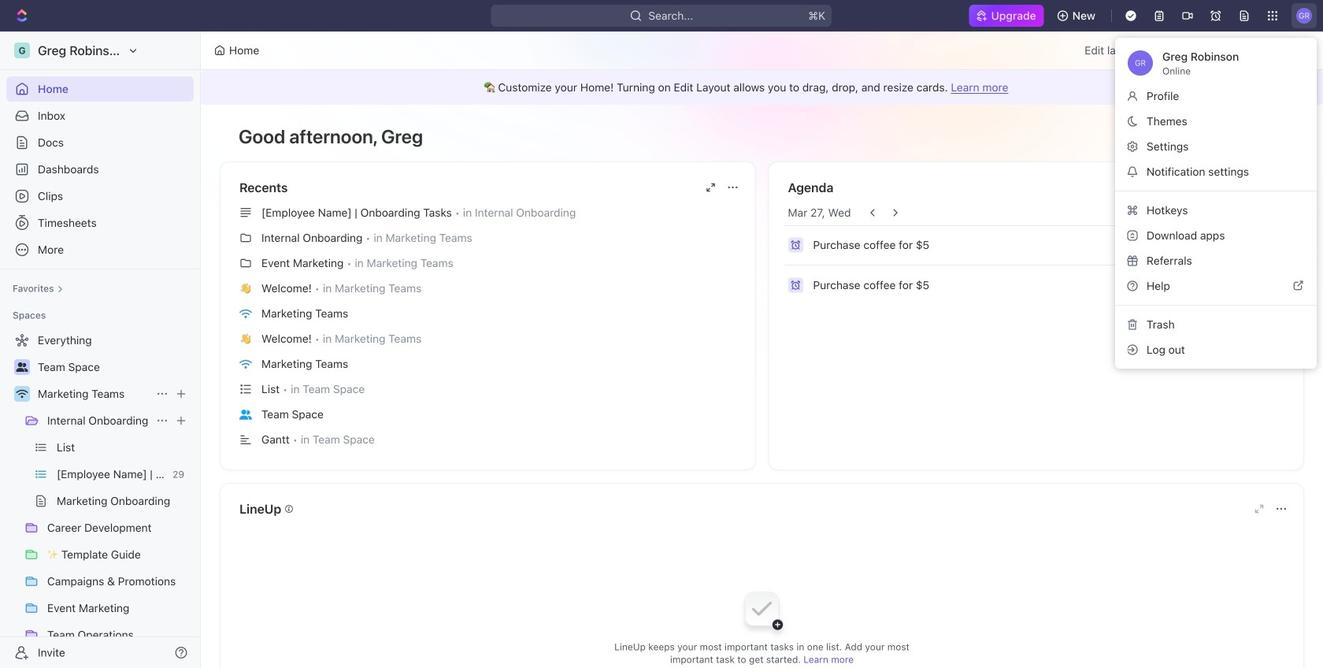 Task type: locate. For each thing, give the bounding box(es) containing it.
1 vertical spatial wifi image
[[16, 389, 28, 399]]

tree
[[6, 328, 194, 668]]

0 horizontal spatial wifi image
[[16, 389, 28, 399]]

1 horizontal spatial wifi image
[[240, 309, 252, 319]]

wifi image
[[240, 309, 252, 319], [16, 389, 28, 399]]

0 vertical spatial wifi image
[[240, 309, 252, 319]]

sidebar navigation
[[0, 32, 201, 668]]



Task type: describe. For each thing, give the bounding box(es) containing it.
tree inside sidebar navigation
[[6, 328, 194, 668]]

wifi image inside "tree"
[[16, 389, 28, 399]]

wifi image
[[240, 359, 252, 369]]

user group image
[[240, 410, 252, 420]]



Task type: vqa. For each thing, say whether or not it's contained in the screenshot.
bottom Business Time icon
no



